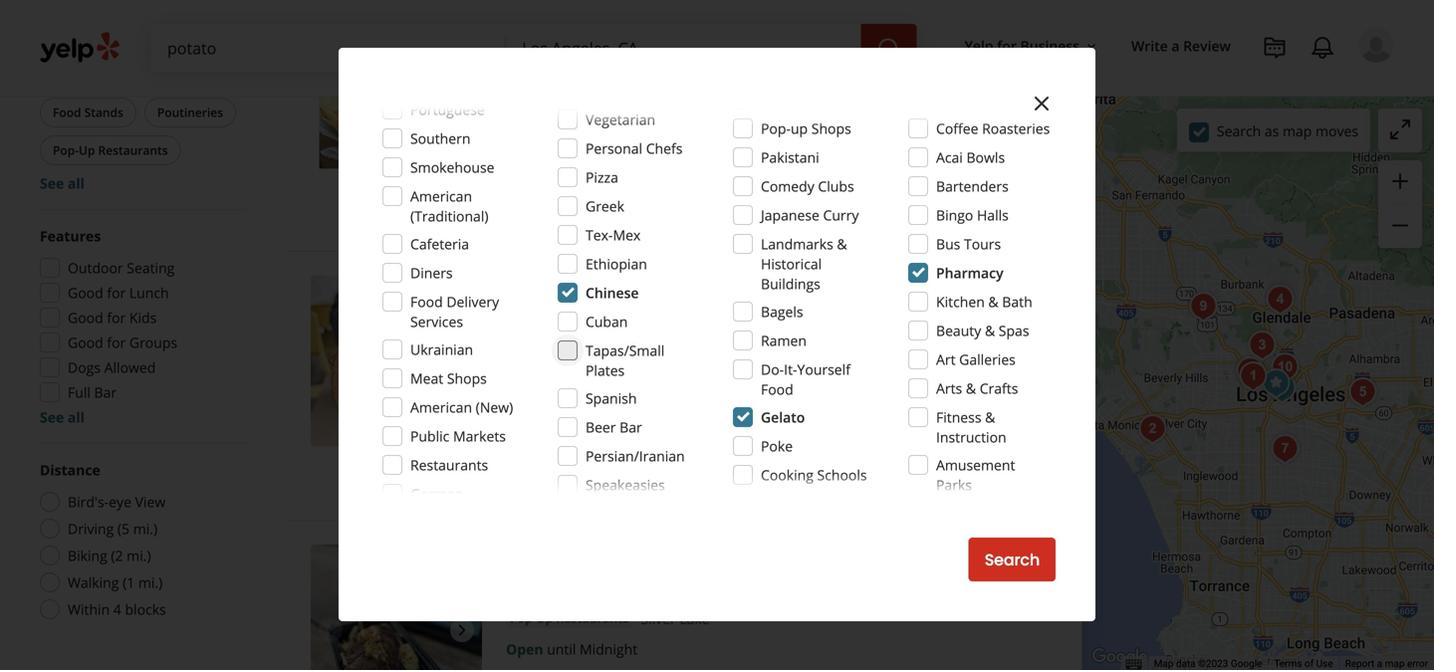 Task type: vqa. For each thing, say whether or not it's contained in the screenshot.
Field
no



Task type: describe. For each thing, give the bounding box(es) containing it.
a right "report"
[[1377, 658, 1382, 670]]

map region
[[866, 0, 1434, 670]]

cuban
[[586, 312, 628, 331]]

group containing features
[[34, 226, 247, 427]]

as
[[1265, 121, 1279, 140]]

projects image
[[1263, 36, 1287, 60]]

markets
[[453, 427, 506, 446]]

american (new) link
[[506, 339, 609, 359]]

restaurants inside search dialog
[[410, 456, 488, 475]]

outdoor for "i don't know, dude, when you go to a cool asian
[[526, 465, 575, 482]]

yourself
[[797, 360, 850, 379]]

pop- inside search dialog
[[761, 119, 791, 138]]

food stands
[[53, 104, 123, 120]]

16 chevron down v2 image
[[1083, 39, 1099, 54]]

bird's-
[[68, 492, 109, 511]]

meat shops
[[410, 369, 487, 388]]

good for good for lunch
[[68, 283, 103, 302]]

(new) inside button
[[570, 340, 605, 357]]

american (new) inside button
[[510, 340, 605, 357]]

more link
[[705, 148, 742, 167]]

0 horizontal spatial the
[[528, 6, 565, 33]]

yelp
[[965, 36, 993, 55]]

fried
[[628, 128, 658, 147]]

"i quite like the fried potato
[[528, 128, 709, 147]]

notifications image
[[1311, 36, 1334, 60]]

chinese
[[586, 283, 639, 302]]

mi.) for biking (2 mi.)
[[127, 546, 151, 565]]

arts
[[936, 379, 962, 398]]

1 horizontal spatial pop-up restaurants button
[[506, 608, 633, 628]]

2 vertical spatial american
[[410, 398, 472, 417]]

pakistani
[[761, 148, 819, 167]]

9:00
[[580, 370, 607, 389]]

until 7:00 am tomorrow
[[555, 100, 710, 119]]

bath
[[1002, 292, 1032, 311]]

lunch
[[129, 283, 169, 302]]

don't
[[540, 398, 574, 417]]

vegetarian
[[586, 110, 655, 129]]

more inside balls--with a name like the potato sack, they need more potato items..."
[[564, 148, 599, 167]]

see all group
[[36, 0, 247, 193]]

start order link for potato
[[895, 183, 1018, 226]]

& for kitchen
[[988, 292, 998, 311]]

pay
[[985, 398, 1009, 417]]

1 horizontal spatial humble potato image
[[1133, 409, 1172, 449]]

©2023
[[1198, 658, 1228, 670]]

plates
[[586, 361, 625, 380]]

price
[[621, 418, 653, 437]]

all for 1st see all button from the bottom
[[68, 408, 85, 427]]

search button
[[969, 538, 1056, 582]]

a right to
[[764, 398, 772, 417]]

16 speech v2 image
[[506, 400, 522, 416]]

poke
[[761, 437, 793, 456]]

previous image for until 9:00 pm
[[319, 349, 343, 373]]

american (new) button
[[506, 339, 609, 359]]

balls-
[[712, 128, 747, 147]]

poutine brothers image
[[1265, 429, 1305, 469]]

& for beauty
[[985, 321, 995, 340]]

1 vertical spatial outdoor
[[68, 258, 123, 277]]

bird's-eye view
[[68, 492, 166, 511]]

search as map moves
[[1217, 121, 1358, 140]]

2 vertical spatial pop-
[[510, 610, 536, 626]]

see for first see all button from the top
[[40, 174, 64, 193]]

kitchen & bath
[[936, 292, 1032, 311]]

bar for beer bar
[[620, 418, 642, 437]]

dogs
[[68, 358, 101, 377]]

3 previous image from the top
[[319, 619, 343, 642]]

close image
[[1030, 92, 1054, 116]]

0 vertical spatial potato
[[570, 6, 636, 33]]

am
[[619, 100, 641, 119]]

user actions element
[[949, 25, 1422, 147]]

7:00
[[588, 100, 616, 119]]

good for good for groups
[[68, 333, 103, 352]]

american (new) inside search dialog
[[410, 398, 513, 417]]

the
[[603, 128, 624, 147]]

cooking
[[761, 466, 814, 484]]

sandwiches button
[[680, 339, 758, 359]]

speakeasies
[[586, 476, 665, 494]]

public
[[410, 427, 449, 446]]

food delivery services
[[410, 292, 499, 331]]

cooking schools
[[761, 466, 867, 484]]

0 vertical spatial pop-up restaurants button
[[40, 135, 181, 165]]

1 see all button from the top
[[40, 174, 85, 193]]

tex-
[[586, 226, 613, 244]]

they
[[971, 128, 999, 147]]

search dialog
[[0, 0, 1434, 670]]

for for business
[[997, 36, 1017, 55]]

do-it-yourself food
[[761, 360, 850, 399]]

map for error
[[1385, 658, 1405, 670]]

beer
[[586, 418, 616, 437]]

order for "i don't know, dude, when you go to a cool asian
[[955, 463, 999, 486]]

2 vertical spatial potato
[[612, 275, 678, 303]]

mi.) for driving (5 mi.)
[[133, 519, 157, 538]]

food inside do-it-yourself food
[[761, 380, 793, 399]]

good for good for kids
[[68, 308, 103, 327]]

delivery
[[446, 292, 499, 311]]

(new) inside search dialog
[[476, 398, 513, 417]]

pop- inside see all group
[[53, 142, 79, 158]]

all for first see all button from the top
[[68, 174, 85, 193]]

biking
[[68, 546, 107, 565]]

quite
[[540, 128, 574, 147]]

for for lunch
[[107, 283, 126, 302]]

items..."
[[649, 148, 701, 167]]

art galleries
[[936, 350, 1016, 369]]

seating for 9:00
[[578, 465, 620, 482]]

search for search
[[985, 549, 1040, 571]]

features
[[40, 227, 101, 245]]

next image
[[450, 619, 474, 642]]

see for 1st see all button from the bottom
[[40, 408, 64, 427]]

acai bowls
[[936, 148, 1005, 167]]

asian
[[806, 398, 841, 417]]

mister fried potato image
[[1343, 372, 1383, 412]]

amusement parks
[[936, 456, 1015, 494]]

more down balls-
[[705, 148, 742, 167]]

house of mash image
[[1242, 326, 1282, 365]]

amusement
[[936, 456, 1015, 475]]

up for the top pop-up restaurants button
[[79, 142, 95, 158]]

write a review
[[1131, 36, 1231, 55]]

open until midnight
[[506, 640, 637, 659]]

driving (5 mi.)
[[68, 519, 157, 538]]

burgers
[[621, 340, 668, 357]]

potato inside balls--with a name like the potato sack, they need more potato items..."
[[888, 128, 931, 147]]

until for until 7:00 am tomorrow
[[555, 100, 584, 119]]

allowed
[[104, 358, 156, 377]]

tapas/small plates
[[586, 341, 665, 380]]

& for arts
[[966, 379, 976, 398]]

galleries
[[959, 350, 1016, 369]]

biking (2 mi.)
[[68, 546, 151, 565]]

soul food button
[[40, 22, 122, 52]]

4.3 star rating image
[[506, 309, 614, 329]]

roasteries
[[982, 119, 1050, 138]]

historical
[[761, 254, 822, 273]]

the baked potato image
[[1183, 287, 1223, 327]]

sack,
[[935, 128, 967, 147]]

0 horizontal spatial the potato sack image
[[311, 6, 482, 177]]

it-
[[784, 360, 797, 379]]

personal chefs
[[586, 139, 683, 158]]

(2
[[111, 546, 123, 565]]

mex
[[613, 226, 641, 244]]

crafts
[[980, 379, 1018, 398]]

coffee
[[936, 119, 978, 138]]

for for kids
[[107, 308, 126, 327]]

start for "i don't know, dude, when you go to a cool asian
[[914, 463, 951, 486]]

yelp for business
[[965, 36, 1079, 55]]

pm
[[611, 370, 632, 389]]

write
[[1131, 36, 1168, 55]]

bartenders
[[936, 177, 1009, 196]]

japanese curry
[[761, 206, 859, 225]]

know,
[[577, 398, 616, 417]]

eye
[[109, 492, 131, 511]]

see all for 1st see all button from the bottom
[[40, 408, 85, 427]]

zoom out image
[[1388, 214, 1412, 237]]

a inside balls--with a name like the potato sack, they need more potato items..."
[[783, 128, 790, 147]]

restaurants inside see all group
[[98, 142, 168, 158]]

services
[[410, 312, 463, 331]]

kitchen
[[936, 292, 985, 311]]



Task type: locate. For each thing, give the bounding box(es) containing it.
1 vertical spatial start order link
[[895, 452, 1018, 496]]

1 vertical spatial pop-up restaurants button
[[506, 608, 633, 628]]

1 vertical spatial previous image
[[319, 349, 343, 373]]

0 vertical spatial american (new)
[[510, 340, 605, 357]]

"i up need
[[528, 128, 537, 147]]

see all inside group
[[40, 174, 85, 193]]

0 vertical spatial restaurants
[[98, 142, 168, 158]]

map for moves
[[1283, 121, 1312, 140]]

good up dogs
[[68, 333, 103, 352]]

mi.) for walking (1 mi.)
[[138, 573, 163, 592]]

(231 reviews) link
[[645, 37, 730, 58]]

1 horizontal spatial up
[[536, 610, 553, 626]]

ramen
[[761, 331, 807, 350]]

& inside fitness & instruction
[[985, 408, 995, 427]]

report a map error link
[[1345, 658, 1428, 670]]

pop-up restaurants inside see all group
[[53, 142, 168, 158]]

chefs
[[646, 139, 683, 158]]

outdoor seating down pizza on the top left
[[526, 196, 620, 212]]

0 vertical spatial bar
[[94, 383, 117, 402]]

humble potato image
[[311, 275, 482, 447], [1133, 409, 1172, 449]]

0 horizontal spatial search
[[985, 549, 1040, 571]]

option group containing distance
[[34, 460, 247, 625]]

bingo
[[936, 206, 973, 225]]

0 horizontal spatial humble potato image
[[311, 275, 482, 447]]

1 vertical spatial bar
[[620, 418, 642, 437]]

1 previous image from the top
[[319, 79, 343, 103]]

bowls
[[966, 148, 1005, 167]]

2 vertical spatial slideshow element
[[311, 545, 482, 670]]

start order down instruction
[[914, 463, 999, 486]]

shops down ukrainian
[[447, 369, 487, 388]]

2 "i from the top
[[528, 398, 537, 417]]

american (new) up public markets
[[410, 398, 513, 417]]

sandwiches
[[684, 340, 754, 357]]

1 see from the top
[[40, 174, 64, 193]]

a right write
[[1171, 36, 1180, 55]]

terms of use link
[[1274, 658, 1333, 670]]

fitness
[[936, 408, 981, 427]]

1 vertical spatial seating
[[578, 465, 620, 482]]

0 vertical spatial (new)
[[570, 340, 605, 357]]

acai
[[936, 148, 963, 167]]

1 vertical spatial see
[[40, 408, 64, 427]]

map left error
[[1385, 658, 1405, 670]]

0 horizontal spatial up
[[79, 142, 95, 158]]

0 vertical spatial "i
[[528, 128, 537, 147]]

cool
[[775, 398, 802, 417]]

food left the stands
[[53, 104, 81, 120]]

the potato sack link
[[528, 6, 687, 33]]

order up tours
[[955, 194, 999, 216]]

1 vertical spatial map
[[1385, 658, 1405, 670]]

0 vertical spatial slideshow element
[[311, 6, 482, 177]]

outdoor seating down "pretty" at the bottom
[[526, 465, 620, 482]]

1 horizontal spatial map
[[1385, 658, 1405, 670]]

bar for full bar
[[94, 383, 117, 402]]

food inside button
[[53, 104, 81, 120]]

see inside group
[[40, 174, 64, 193]]

a inside the /burger place, pay a pretty steep price for..."
[[528, 418, 536, 437]]

1 start order link from the top
[[895, 183, 1018, 226]]

2 start order link from the top
[[895, 452, 1018, 496]]

0 vertical spatial see all
[[40, 174, 85, 193]]

0 horizontal spatial pop-up restaurants button
[[40, 135, 181, 165]]

zoom in image
[[1388, 169, 1412, 193]]

pop- down food stands button
[[53, 142, 79, 158]]

search inside button
[[985, 549, 1040, 571]]

pop-up shops
[[761, 119, 851, 138]]

good for lunch
[[68, 283, 169, 302]]

4.2 star rating image
[[506, 39, 614, 59]]

2 good from the top
[[68, 308, 103, 327]]

0 vertical spatial previous image
[[319, 79, 343, 103]]

0 vertical spatial outdoor
[[526, 196, 575, 212]]

stands
[[84, 104, 123, 120]]

burgers link
[[617, 339, 672, 359]]

polish
[[143, 28, 178, 45]]

until
[[555, 100, 584, 119], [547, 370, 576, 389], [547, 640, 576, 659]]

bar down dogs allowed
[[94, 383, 117, 402]]

2 previous image from the top
[[319, 349, 343, 373]]

silver lake
[[641, 609, 710, 628]]

more
[[564, 148, 599, 167], [705, 148, 742, 167], [696, 418, 732, 437]]

order for potato
[[955, 194, 999, 216]]

potato
[[570, 6, 636, 33], [888, 128, 931, 147], [612, 275, 678, 303]]

the right name
[[861, 128, 885, 147]]

0 vertical spatial pop-up restaurants
[[53, 142, 168, 158]]

0 vertical spatial start order
[[914, 194, 999, 216]]

1 vertical spatial pop-up restaurants
[[510, 610, 629, 626]]

next image
[[450, 349, 474, 373]]

2 start from the top
[[914, 463, 951, 486]]

for inside button
[[997, 36, 1017, 55]]

outdoor for potato
[[526, 196, 575, 212]]

mi.) right (1
[[138, 573, 163, 592]]

for for groups
[[107, 333, 126, 352]]

restaurants up midnight at the bottom left of page
[[556, 610, 629, 626]]

for up the good for kids
[[107, 283, 126, 302]]

1 vertical spatial until
[[547, 370, 576, 389]]

1 horizontal spatial pop-up restaurants
[[510, 610, 629, 626]]

american down the 4.3 star rating image
[[510, 340, 567, 357]]

2 see from the top
[[40, 408, 64, 427]]

map right as
[[1283, 121, 1312, 140]]

(new)
[[570, 340, 605, 357], [476, 398, 513, 417]]

see all button up features
[[40, 174, 85, 193]]

None search field
[[151, 24, 921, 72]]

within
[[68, 600, 110, 619]]

food inside button
[[81, 28, 109, 45]]

until up don't
[[547, 370, 576, 389]]

0 vertical spatial start
[[914, 194, 951, 216]]

2 seating from the top
[[578, 465, 620, 482]]

1 vertical spatial potato
[[888, 128, 931, 147]]

& left bath
[[988, 292, 998, 311]]

restaurants down the stands
[[98, 142, 168, 158]]

bingo halls
[[936, 206, 1009, 225]]

beauty
[[936, 321, 981, 340]]

0 vertical spatial seating
[[578, 196, 620, 212]]

"i for "i quite like the fried potato
[[528, 128, 537, 147]]

when
[[660, 398, 696, 417]]

american up (traditional)
[[410, 187, 472, 206]]

angel's tijuana tacos image
[[1265, 348, 1305, 387]]

2 takeout from the top
[[739, 465, 786, 482]]

a left up
[[783, 128, 790, 147]]

until down the pop-up restaurants link
[[547, 640, 576, 659]]

keyboard shortcuts image
[[1126, 660, 1142, 670]]

0 vertical spatial mi.)
[[133, 519, 157, 538]]

0 horizontal spatial map
[[1283, 121, 1312, 140]]

"i right 16 speech v2 image
[[528, 398, 537, 417]]

start
[[914, 194, 951, 216], [914, 463, 951, 486]]

$$
[[766, 340, 782, 359]]

& left spas on the right of the page
[[985, 321, 995, 340]]

1 horizontal spatial potato
[[662, 128, 709, 147]]

good down good for lunch
[[68, 308, 103, 327]]

louders image
[[1230, 352, 1270, 391]]

search for search as map moves
[[1217, 121, 1261, 140]]

midnight
[[580, 640, 637, 659]]

start up bus at right top
[[914, 194, 951, 216]]

beer bar
[[586, 418, 642, 437]]

american (new) down the 4.3 star rating image
[[510, 340, 605, 357]]

0 vertical spatial up
[[79, 142, 95, 158]]

portuguese
[[410, 100, 485, 119]]

4
[[113, 600, 121, 619]]

see up features
[[40, 174, 64, 193]]

1 "i from the top
[[528, 128, 537, 147]]

dude,
[[620, 398, 656, 417]]

slideshow element for until 7:00 am tomorrow
[[311, 6, 482, 177]]

like inside balls--with a name like the potato sack, they need more potato items..."
[[835, 128, 857, 147]]

0 vertical spatial until
[[555, 100, 584, 119]]

up inside see all group
[[79, 142, 95, 158]]

2 slideshow element from the top
[[311, 275, 482, 447]]

0 vertical spatial good
[[68, 283, 103, 302]]

start order for potato
[[914, 194, 999, 216]]

potato down "i quite like the fried potato
[[603, 148, 646, 167]]

1 vertical spatial shops
[[447, 369, 487, 388]]

option group
[[34, 460, 247, 625]]

the right . on the top of the page
[[528, 6, 565, 33]]

seating down steep
[[578, 465, 620, 482]]

like right name
[[835, 128, 857, 147]]

lake
[[680, 609, 710, 628]]

group
[[1378, 160, 1422, 248], [34, 226, 247, 427]]

1 vertical spatial order
[[955, 463, 999, 486]]

nordstrom rack image
[[1256, 363, 1296, 403]]

humble
[[528, 275, 607, 303]]

tours
[[964, 235, 1001, 253]]

sack
[[641, 6, 687, 33]]

takeout
[[739, 196, 786, 212], [739, 465, 786, 482]]

2 all from the top
[[68, 408, 85, 427]]

curry
[[823, 206, 859, 225]]

all inside group
[[68, 174, 85, 193]]

1 horizontal spatial shops
[[811, 119, 851, 138]]

for..."
[[657, 418, 692, 437]]

(new) up plates
[[570, 340, 605, 357]]

mi.) right (2
[[127, 546, 151, 565]]

(new) up markets
[[476, 398, 513, 417]]

2 vertical spatial previous image
[[319, 619, 343, 642]]

see all for first see all button from the top
[[40, 174, 85, 193]]

(5
[[117, 519, 130, 538]]

vans image
[[1262, 368, 1302, 408]]

1 vertical spatial see all
[[40, 408, 85, 427]]

1 vertical spatial potato
[[603, 148, 646, 167]]

up up open
[[536, 610, 553, 626]]

0 vertical spatial see
[[40, 174, 64, 193]]

1 . the potato sack
[[506, 6, 687, 33]]

0 vertical spatial potato
[[662, 128, 709, 147]]

expand map image
[[1388, 117, 1412, 141]]

0 horizontal spatial pop-up restaurants
[[53, 142, 168, 158]]

smokehouse
[[410, 158, 494, 177]]

1 vertical spatial slideshow element
[[311, 275, 482, 447]]

1 takeout from the top
[[739, 196, 786, 212]]

1 horizontal spatial like
[[835, 128, 857, 147]]

potato left sack,
[[888, 128, 931, 147]]

0 vertical spatial the
[[528, 6, 565, 33]]

outdoor seating
[[68, 258, 175, 277]]

0 vertical spatial the potato sack image
[[311, 6, 482, 177]]

1 horizontal spatial restaurants
[[410, 456, 488, 475]]

pop-up restaurants up "open until midnight"
[[510, 610, 629, 626]]

walking (1 mi.)
[[68, 573, 163, 592]]

1 slideshow element from the top
[[311, 6, 482, 177]]

1 horizontal spatial the
[[861, 128, 885, 147]]

1 good from the top
[[68, 283, 103, 302]]

up down food stands button
[[79, 142, 95, 158]]

1 vertical spatial american (new)
[[410, 398, 513, 417]]

the potato sack image
[[311, 6, 482, 177], [1233, 357, 1273, 396]]

1 vertical spatial good
[[68, 308, 103, 327]]

potato up 4.3 link
[[612, 275, 678, 303]]

potato inside balls--with a name like the potato sack, they need more potato items..."
[[603, 148, 646, 167]]

0 vertical spatial see all button
[[40, 174, 85, 193]]

see all button down 'full'
[[40, 408, 85, 427]]

outdoor down "pretty" at the bottom
[[526, 465, 575, 482]]

potato corner image
[[1260, 280, 1300, 320]]

pop-up restaurants button down the stands
[[40, 135, 181, 165]]

persian/iranian
[[586, 447, 685, 466]]

0 horizontal spatial like
[[577, 128, 599, 147]]

0 vertical spatial pop-
[[761, 119, 791, 138]]

all down 'full'
[[68, 408, 85, 427]]

outdoor seating for 9:00
[[526, 465, 620, 482]]

1 horizontal spatial search
[[1217, 121, 1261, 140]]

1 vertical spatial (new)
[[476, 398, 513, 417]]

& down curry
[[837, 235, 847, 253]]

need
[[528, 148, 561, 167]]

see all up features
[[40, 174, 85, 193]]

start order link for "i don't know, dude, when you go to a cool asian
[[895, 452, 1018, 496]]

start order for "i don't know, dude, when you go to a cool asian
[[914, 463, 999, 486]]

pop-up restaurants button up "open until midnight"
[[506, 608, 633, 628]]

1 horizontal spatial pop-
[[510, 610, 536, 626]]

go
[[727, 398, 743, 417]]

american down meat shops
[[410, 398, 472, 417]]

do-
[[761, 360, 784, 379]]

2 vertical spatial mi.)
[[138, 573, 163, 592]]

for down the good for kids
[[107, 333, 126, 352]]

shops right up
[[811, 119, 851, 138]]

food right soul
[[81, 28, 109, 45]]

balls--with a name like the potato sack, they need more potato items..."
[[528, 128, 999, 167]]

like
[[577, 128, 599, 147], [835, 128, 857, 147]]

1 start from the top
[[914, 194, 951, 216]]

1 see all from the top
[[40, 174, 85, 193]]

pop- up open
[[510, 610, 536, 626]]

a left "pretty" at the bottom
[[528, 418, 536, 437]]

0 horizontal spatial restaurants
[[98, 142, 168, 158]]

for right yelp
[[997, 36, 1017, 55]]

mi.) right "(5"
[[133, 519, 157, 538]]

1 vertical spatial pop-
[[53, 142, 79, 158]]

good up the good for kids
[[68, 283, 103, 302]]

landmarks & historical buildings
[[761, 235, 847, 293]]

1 horizontal spatial group
[[1378, 160, 1422, 248]]

name
[[794, 128, 831, 147]]

order down instruction
[[955, 463, 999, 486]]

groups
[[129, 333, 177, 352]]

0 horizontal spatial potato
[[603, 148, 646, 167]]

0 horizontal spatial pop-
[[53, 142, 79, 158]]

moves
[[1315, 121, 1358, 140]]

potato up 4.2 link
[[570, 6, 636, 33]]

slideshow element
[[311, 6, 482, 177], [311, 275, 482, 447], [311, 545, 482, 670]]

2 see all button from the top
[[40, 408, 85, 427]]

for down good for lunch
[[107, 308, 126, 327]]

restaurants down public markets
[[410, 456, 488, 475]]

1 like from the left
[[577, 128, 599, 147]]

start order link up bus at right top
[[895, 183, 1018, 226]]

american inside american (new) button
[[510, 340, 567, 357]]

search image
[[877, 37, 901, 61]]

southern
[[410, 129, 470, 148]]

previous image for until 7:00 am tomorrow
[[319, 79, 343, 103]]

google image
[[1087, 644, 1153, 670]]

& up place, in the bottom right of the page
[[966, 379, 976, 398]]

1 vertical spatial up
[[536, 610, 553, 626]]

1 vertical spatial all
[[68, 408, 85, 427]]

bagels
[[761, 302, 803, 321]]

3 good from the top
[[68, 333, 103, 352]]

1 outdoor seating from the top
[[526, 196, 620, 212]]

1 start order from the top
[[914, 194, 999, 216]]

2 horizontal spatial restaurants
[[556, 610, 629, 626]]

& for landmarks
[[837, 235, 847, 253]]

pizza
[[586, 168, 618, 187]]

& up instruction
[[985, 408, 995, 427]]

2 vertical spatial outdoor
[[526, 465, 575, 482]]

outdoor up good for lunch
[[68, 258, 123, 277]]

search down amusement parks
[[985, 549, 1040, 571]]

schools
[[817, 466, 867, 484]]

search left as
[[1217, 121, 1261, 140]]

1 vertical spatial the potato sack image
[[1233, 357, 1273, 396]]

2 outdoor seating from the top
[[526, 465, 620, 482]]

2 like from the left
[[835, 128, 857, 147]]

see up the distance
[[40, 408, 64, 427]]

poutineries
[[157, 104, 223, 120]]

"i for "i don't know, dude, when you go to a cool asian
[[528, 398, 537, 417]]

food inside food delivery services
[[410, 292, 443, 311]]

1 seating from the top
[[578, 196, 620, 212]]

food down 'do-'
[[761, 380, 793, 399]]

pop- right -
[[761, 119, 791, 138]]

start order link down instruction
[[895, 452, 1018, 496]]

more down "you"
[[696, 418, 732, 437]]

1 horizontal spatial the potato sack image
[[1233, 357, 1273, 396]]

0 horizontal spatial bar
[[94, 383, 117, 402]]

outdoor seating
[[526, 196, 620, 212], [526, 465, 620, 482]]

0 vertical spatial american
[[410, 187, 472, 206]]

humble potato link
[[528, 275, 678, 303]]

0 horizontal spatial group
[[34, 226, 247, 427]]

0 vertical spatial takeout
[[739, 196, 786, 212]]

/burger
[[891, 398, 940, 417]]

outdoor down need
[[526, 196, 575, 212]]

more up pizza on the top left
[[564, 148, 599, 167]]

1 vertical spatial restaurants
[[410, 456, 488, 475]]

16 checkmark v2 image down more link
[[719, 196, 735, 212]]

see all down 'full'
[[40, 408, 85, 427]]

3 slideshow element from the top
[[311, 545, 482, 670]]

1 vertical spatial start order
[[914, 463, 999, 486]]

slideshow element for until 9:00 pm
[[311, 275, 482, 447]]

pop-up restaurants for the top pop-up restaurants button
[[53, 142, 168, 158]]

0 vertical spatial map
[[1283, 121, 1312, 140]]

takeout down comedy on the right
[[739, 196, 786, 212]]

2 vertical spatial until
[[547, 640, 576, 659]]

view
[[135, 492, 166, 511]]

1 vertical spatial search
[[985, 549, 1040, 571]]

all up features
[[68, 174, 85, 193]]

like left the
[[577, 128, 599, 147]]

kids
[[129, 308, 157, 327]]

start for potato
[[914, 194, 951, 216]]

takeout down the poke
[[739, 465, 786, 482]]

1 vertical spatial mi.)
[[127, 546, 151, 565]]

previous image
[[319, 79, 343, 103], [319, 349, 343, 373], [319, 619, 343, 642]]

1 all from the top
[[68, 174, 85, 193]]

until for until 9:00 pm
[[547, 370, 576, 389]]

instruction
[[936, 428, 1006, 447]]

0 vertical spatial order
[[955, 194, 999, 216]]

with
[[751, 128, 779, 147]]

1 vertical spatial american
[[510, 340, 567, 357]]

bar down dude,
[[620, 418, 642, 437]]

1 vertical spatial outdoor seating
[[526, 465, 620, 482]]

see
[[40, 174, 64, 193], [40, 408, 64, 427]]

2 order from the top
[[955, 463, 999, 486]]

tex-mex
[[586, 226, 641, 244]]

seating for 7:00
[[578, 196, 620, 212]]

parks
[[936, 476, 972, 494]]

start down instruction
[[914, 463, 951, 486]]

1 order from the top
[[955, 194, 999, 216]]

16 checkmark v2 image left cooking
[[719, 465, 735, 481]]

seating down pizza on the top left
[[578, 196, 620, 212]]

2 vertical spatial restaurants
[[556, 610, 629, 626]]

american inside american (traditional)
[[410, 187, 472, 206]]

2 see all from the top
[[40, 408, 85, 427]]

blocks
[[125, 600, 166, 619]]

house of mash image
[[311, 545, 482, 670]]

start order up bus at right top
[[914, 194, 999, 216]]

& inside landmarks & historical buildings
[[837, 235, 847, 253]]

1 vertical spatial start
[[914, 463, 951, 486]]

data
[[1176, 658, 1196, 670]]

up
[[791, 119, 808, 138]]

16 checkmark v2 image down price
[[636, 465, 652, 481]]

driving
[[68, 519, 114, 538]]

outdoor seating for 7:00
[[526, 196, 620, 212]]

pop-up restaurants for the right pop-up restaurants button
[[510, 610, 629, 626]]

2 vertical spatial good
[[68, 333, 103, 352]]

& for fitness
[[985, 408, 995, 427]]

1 horizontal spatial bar
[[620, 418, 642, 437]]

until up quite on the left top of the page
[[555, 100, 584, 119]]

bar inside search dialog
[[620, 418, 642, 437]]

ukrainian
[[410, 340, 473, 359]]

2 start order from the top
[[914, 463, 999, 486]]

up for the right pop-up restaurants button
[[536, 610, 553, 626]]

potato up items..."
[[662, 128, 709, 147]]

0 vertical spatial all
[[68, 174, 85, 193]]

0 horizontal spatial shops
[[447, 369, 487, 388]]

good for kids
[[68, 308, 157, 327]]

dogs allowed
[[68, 358, 156, 377]]

0 vertical spatial outdoor seating
[[526, 196, 620, 212]]

1 vertical spatial see all button
[[40, 408, 85, 427]]

the inside balls--with a name like the potato sack, they need more potato items..."
[[861, 128, 885, 147]]

food up services
[[410, 292, 443, 311]]

pop-up restaurants down the stands
[[53, 142, 168, 158]]

to
[[747, 398, 760, 417]]

walking
[[68, 573, 119, 592]]

16 checkmark v2 image
[[719, 196, 735, 212], [636, 465, 652, 481], [719, 465, 735, 481]]



